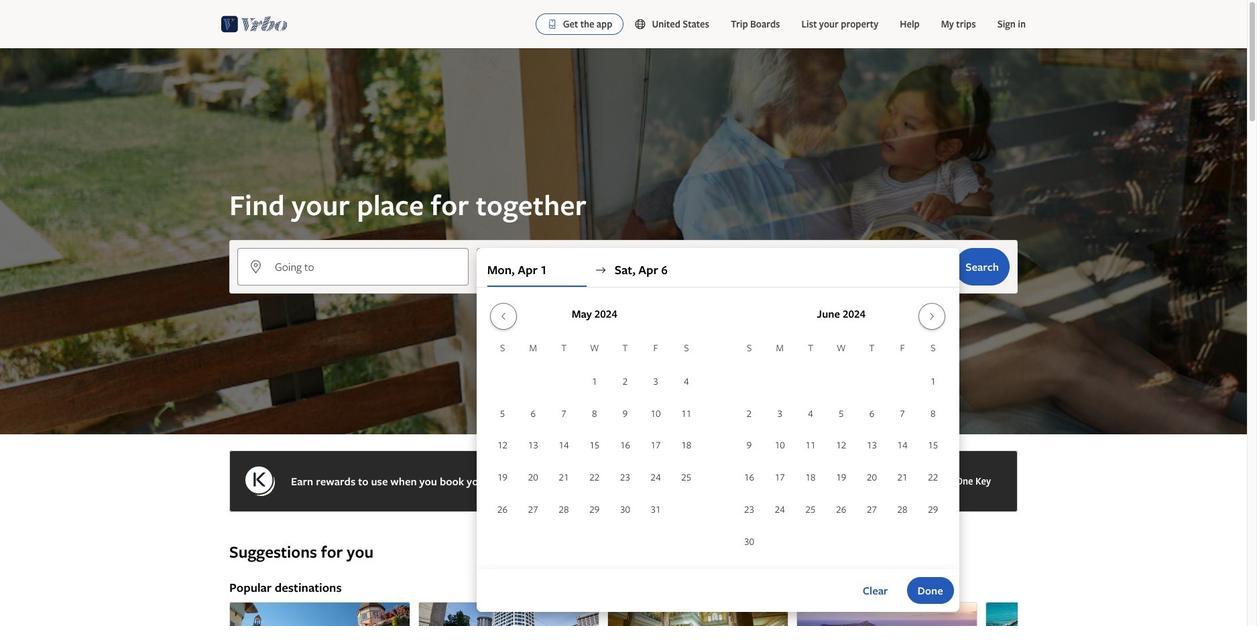 Task type: locate. For each thing, give the bounding box(es) containing it.
directional image
[[595, 264, 607, 276]]

wizard region
[[0, 48, 1248, 612]]

small image
[[635, 18, 652, 30]]

leavenworth featuring a small town or village and street scenes image
[[229, 602, 411, 627]]

application
[[488, 298, 949, 559]]

main content
[[0, 48, 1248, 627]]

previous month image
[[496, 311, 512, 322]]



Task type: vqa. For each thing, say whether or not it's contained in the screenshot.
Close icon
no



Task type: describe. For each thing, give the bounding box(es) containing it.
cancun which includes a sandy beach, landscape views and general coastal views image
[[986, 602, 1167, 627]]

las vegas featuring interior views image
[[608, 602, 789, 627]]

download the app button image
[[547, 19, 558, 30]]

vrbo logo image
[[221, 13, 288, 35]]

downtown seattle featuring a skyscraper, a city and street scenes image
[[419, 602, 600, 627]]

next month image
[[925, 311, 941, 322]]

may 2024 element
[[488, 341, 702, 527]]

june 2024 element
[[734, 341, 949, 559]]

application inside wizard region
[[488, 298, 949, 559]]

recently viewed region
[[221, 521, 1026, 542]]

makiki - lower punchbowl - tantalus showing landscape views, a sunset and a city image
[[797, 602, 978, 627]]



